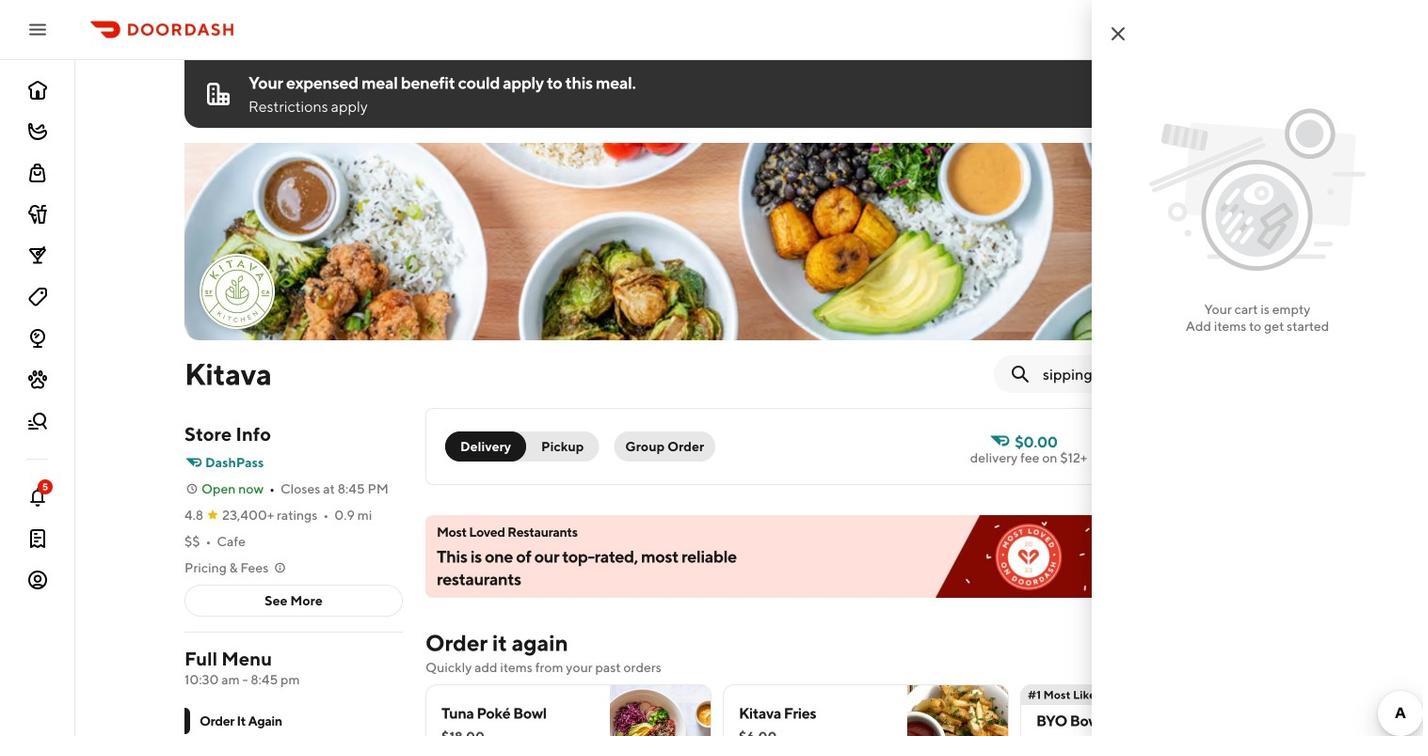 Task type: locate. For each thing, give the bounding box(es) containing it.
None radio
[[445, 432, 526, 462], [515, 432, 599, 462], [445, 432, 526, 462], [515, 432, 599, 462]]

order methods option group
[[445, 432, 599, 462]]

kitava image
[[184, 143, 1314, 341], [201, 256, 273, 328]]

close image
[[1107, 23, 1129, 45]]

heading
[[425, 629, 568, 659]]

Item Search search field
[[1043, 364, 1276, 385]]

open menu image
[[26, 18, 49, 41]]



Task type: vqa. For each thing, say whether or not it's contained in the screenshot.
RADIO
yes



